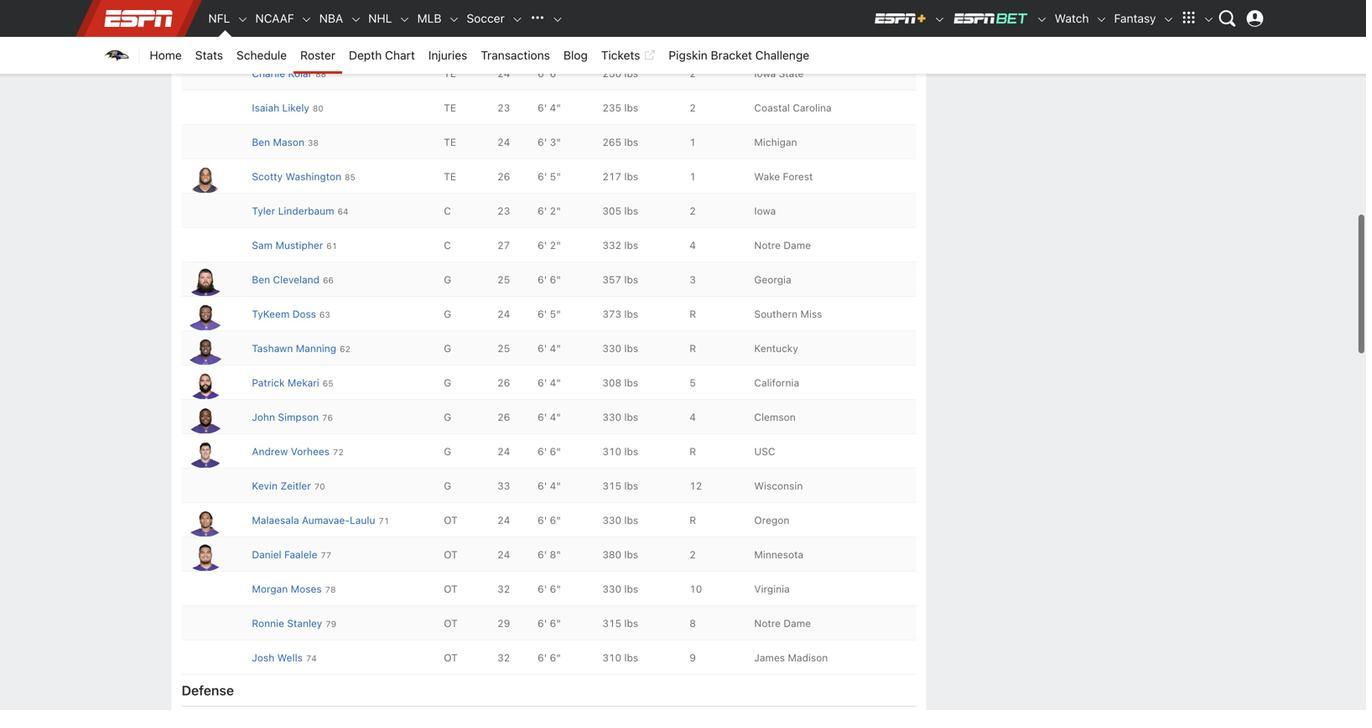 Task type: vqa. For each thing, say whether or not it's contained in the screenshot.


Task type: describe. For each thing, give the bounding box(es) containing it.
profile management image
[[1247, 10, 1264, 27]]

6' 2" for 27
[[538, 240, 561, 251]]

6" for virginia
[[550, 584, 561, 595]]

https://a.espncdn.com/i/headshots/nfl/players/full/3129307.png image
[[185, 233, 225, 273]]

4" for r
[[550, 343, 561, 355]]

4" for 5
[[550, 377, 561, 389]]

ben cleveland link
[[252, 274, 320, 286]]

transactions
[[481, 48, 550, 62]]

watch image
[[1096, 14, 1108, 25]]

james madison
[[754, 652, 828, 664]]

33
[[498, 480, 510, 492]]

wells
[[277, 652, 303, 664]]

308 lbs
[[603, 377, 638, 389]]

265
[[603, 136, 622, 148]]

patrick
[[252, 377, 285, 389]]

6' 6" for notre dame
[[538, 618, 561, 630]]

24 for 250 lbs
[[498, 68, 510, 79]]

wake
[[754, 171, 780, 183]]

defense
[[182, 683, 234, 699]]

coastal
[[754, 102, 790, 114]]

6' for 89
[[538, 33, 547, 45]]

schedule
[[237, 48, 287, 62]]

notre for 4
[[754, 240, 781, 251]]

minnesota
[[754, 549, 804, 561]]

2 for 235 lbs
[[690, 102, 696, 114]]

soccer link
[[460, 0, 511, 37]]

332 lbs
[[603, 240, 638, 251]]

6" for james madison
[[550, 652, 561, 664]]

1 for 217 lbs
[[690, 171, 696, 183]]

tickets link
[[595, 37, 662, 74]]

notre dame for 4
[[754, 240, 811, 251]]

dame for 8
[[784, 618, 811, 630]]

lbs for 80
[[624, 102, 638, 114]]

g for patrick mekari
[[444, 377, 451, 389]]

tyler linderbaum 64
[[252, 205, 348, 217]]

6" for usc
[[550, 446, 561, 458]]

6' for 79
[[538, 618, 547, 630]]

tyler
[[252, 205, 275, 217]]

isaiah likely link
[[252, 102, 309, 114]]

fantasy image
[[1163, 14, 1175, 25]]

https://a.espncdn.com/i/headshots/nfl/players/full/17283.png image
[[185, 645, 225, 685]]

lbs for 78
[[624, 584, 638, 595]]

isaiah
[[252, 102, 279, 114]]

sam mustipher link
[[252, 240, 323, 251]]

ben mason link
[[252, 136, 304, 148]]

6' for 65
[[538, 377, 547, 389]]

g for ben cleveland
[[444, 274, 451, 286]]

235
[[603, 102, 622, 114]]

6" for georgia
[[550, 274, 561, 286]]

250
[[603, 68, 622, 79]]

g for kevin zeitler
[[444, 480, 451, 492]]

james
[[754, 652, 785, 664]]

2 for 380 lbs
[[690, 549, 696, 561]]

2 for 305 lbs
[[690, 205, 696, 217]]

charlie
[[252, 68, 285, 79]]

6' 2" for 23
[[538, 205, 561, 217]]

https://a.espncdn.com/i/headshots/nfl/players/full/4569301.png image
[[185, 508, 225, 537]]

stats link
[[189, 37, 230, 74]]

ot for 74
[[444, 652, 458, 664]]

mekari
[[288, 377, 319, 389]]

332
[[603, 240, 622, 251]]

6" for notre dame
[[550, 618, 561, 630]]

blog link
[[557, 37, 595, 74]]

mason
[[273, 136, 304, 148]]

217 lbs
[[603, 171, 638, 183]]

tykeem
[[252, 308, 290, 320]]

6" for iowa state
[[550, 68, 561, 79]]

iowa for iowa state
[[754, 68, 776, 79]]

espn more sports home page image
[[525, 6, 550, 31]]

scotty
[[252, 171, 283, 183]]

southern
[[754, 308, 798, 320]]

256 lbs
[[603, 33, 638, 45]]

70
[[314, 482, 325, 492]]

michigan
[[754, 136, 797, 148]]

4" for 2
[[550, 102, 561, 114]]

andrew vorhees link
[[252, 446, 330, 458]]

https://a.espncdn.com/i/headshots/nfl/players/full/4360964.png image
[[185, 542, 225, 572]]

6' 4" for 12
[[538, 480, 561, 492]]

te for ben mason
[[444, 136, 456, 148]]

26 for 217 lbs
[[498, 171, 510, 183]]

64
[[338, 207, 348, 217]]

235 lbs
[[603, 102, 638, 114]]

6' 6" for usc
[[538, 446, 561, 458]]

lbs for laulu
[[624, 515, 638, 526]]

308
[[603, 377, 622, 389]]

https://a.espncdn.com/i/headshots/nfl/players/full/4242529.png image
[[185, 336, 225, 365]]

6' 4" for 5
[[538, 377, 561, 389]]

6' 4" for 2
[[538, 102, 561, 114]]

lbs for 38
[[624, 136, 638, 148]]

25 for 6' 4"
[[498, 343, 510, 355]]

ben mason 38
[[252, 136, 319, 148]]

https://a.espncdn.com/i/headshots/nfl/players/full/3919557.png image
[[185, 164, 225, 193]]

oklahoma
[[754, 33, 802, 45]]

5" for 28
[[550, 33, 561, 45]]

77
[[321, 551, 332, 560]]

0 horizontal spatial more espn image
[[1176, 6, 1202, 31]]

te for scotty washington
[[444, 171, 456, 183]]

23 for 6' 2"
[[498, 205, 510, 217]]

38
[[308, 138, 319, 148]]

watch link
[[1048, 0, 1096, 37]]

6' for laulu
[[538, 515, 547, 526]]

ncaaf image
[[301, 14, 313, 25]]

71
[[379, 516, 389, 526]]

r for southern miss
[[690, 308, 696, 320]]

lbs for 62
[[624, 343, 638, 355]]

ot for 77
[[444, 549, 458, 561]]

te for isaiah likely
[[444, 102, 456, 114]]

depth
[[349, 48, 382, 62]]

24 for 310 lbs
[[498, 446, 510, 458]]

home link
[[143, 37, 189, 74]]

te for charlie kolar
[[444, 68, 456, 79]]

6' for 78
[[538, 584, 547, 595]]

lbs for 70
[[624, 480, 638, 492]]

laulu
[[350, 515, 375, 526]]

https://a.espncdn.com/i/headshots/nfl/players/full/14931.png image
[[185, 473, 225, 513]]

0 horizontal spatial espn bet image
[[953, 12, 1030, 25]]

https://a.espncdn.com/i/headshots/nfl/players/full/2980153.png image
[[185, 611, 225, 651]]

g for andrew vorhees
[[444, 446, 451, 458]]

global navigation element
[[96, 0, 1270, 37]]

southern miss
[[754, 308, 822, 320]]

chart
[[385, 48, 415, 62]]

malaesala aumavae-laulu 71
[[252, 515, 389, 526]]

310 for 9
[[603, 652, 622, 664]]

soccer image
[[511, 14, 523, 25]]

mark andrews 89
[[252, 33, 334, 45]]

3
[[690, 274, 696, 286]]

manning
[[296, 343, 336, 355]]

6' 8"
[[538, 549, 561, 561]]

357
[[603, 274, 622, 286]]

lbs for 79
[[624, 618, 638, 630]]

fantasy link
[[1108, 0, 1163, 37]]

https://a.espncdn.com/i/headshots/nfl/players/full/4241424.png image
[[185, 0, 225, 32]]

305
[[603, 205, 622, 217]]

andrews
[[278, 33, 320, 45]]

tyler linderbaum link
[[252, 205, 334, 217]]

stanley
[[287, 618, 322, 630]]

1 horizontal spatial more espn image
[[1203, 14, 1215, 25]]

wake forest
[[754, 171, 813, 183]]

6' for 62
[[538, 343, 547, 355]]

6' 4" for 4
[[538, 412, 561, 423]]

lbs for 65
[[624, 377, 638, 389]]

89
[[323, 35, 334, 45]]

https://a.espncdn.com/i/headshots/nfl/players/full/4243220.png image
[[185, 439, 225, 468]]

faalele
[[284, 549, 317, 561]]

6' 6" for virginia
[[538, 584, 561, 595]]

g for tykeem doss
[[444, 308, 451, 320]]

9
[[690, 652, 696, 664]]

380 lbs
[[603, 549, 638, 561]]

6' for 72
[[538, 446, 547, 458]]

isaiah likely 80
[[252, 102, 324, 114]]

mlb image
[[448, 14, 460, 25]]

depth chart link
[[342, 37, 422, 74]]

virginia
[[754, 584, 790, 595]]

stats
[[195, 48, 223, 62]]

lbs for 85
[[624, 171, 638, 183]]

espn plus image
[[934, 14, 946, 25]]

8"
[[550, 549, 561, 561]]

2" for 23
[[550, 205, 561, 217]]

6' for 76
[[538, 412, 547, 423]]

mlb
[[417, 11, 442, 25]]

6' 5" for 24
[[538, 308, 561, 320]]

bracket
[[711, 48, 752, 62]]

josh wells 74
[[252, 652, 317, 664]]

oregon
[[754, 515, 790, 526]]

r for usc
[[690, 446, 696, 458]]

morgan moses 78
[[252, 584, 336, 595]]

6' 5" for 26
[[538, 171, 561, 183]]

85
[[345, 173, 356, 182]]

265 lbs
[[603, 136, 638, 148]]

fantasy
[[1114, 11, 1156, 25]]



Task type: locate. For each thing, give the bounding box(es) containing it.
3 5" from the top
[[550, 308, 561, 320]]

1 6' 6" from the top
[[538, 68, 561, 79]]

24 left 6' 3"
[[498, 136, 510, 148]]

4 6' from the top
[[538, 136, 547, 148]]

4 24 from the top
[[498, 446, 510, 458]]

notre dame for 8
[[754, 618, 811, 630]]

256
[[603, 33, 622, 45]]

2 r from the top
[[690, 343, 696, 355]]

2 315 from the top
[[603, 618, 622, 630]]

0 vertical spatial 1
[[690, 136, 696, 148]]

1 330 from the top
[[603, 343, 622, 355]]

mark andrews link
[[252, 33, 320, 45]]

iowa down wake
[[754, 205, 776, 217]]

tickets
[[601, 48, 640, 62]]

r down 12
[[690, 515, 696, 526]]

330 down 308
[[603, 412, 622, 423]]

32 for 310 lbs
[[498, 652, 510, 664]]

g
[[444, 274, 451, 286], [444, 308, 451, 320], [444, 343, 451, 355], [444, 377, 451, 389], [444, 412, 451, 423], [444, 446, 451, 458], [444, 480, 451, 492]]

1 vertical spatial 2"
[[550, 240, 561, 251]]

r for oregon
[[690, 515, 696, 526]]

lbs for 89
[[624, 33, 638, 45]]

6
[[690, 33, 696, 45]]

5 g from the top
[[444, 412, 451, 423]]

r for kentucky
[[690, 343, 696, 355]]

315 lbs for 4"
[[603, 480, 638, 492]]

ot for 78
[[444, 584, 458, 595]]

27
[[498, 240, 510, 251]]

5" for 24
[[550, 308, 561, 320]]

1 vertical spatial 25
[[498, 343, 510, 355]]

14 lbs from the top
[[624, 480, 638, 492]]

ben down the sam
[[252, 274, 270, 286]]

dame up georgia
[[784, 240, 811, 251]]

24 up 33
[[498, 446, 510, 458]]

3"
[[550, 136, 561, 148]]

305 lbs
[[603, 205, 638, 217]]

3 6' from the top
[[538, 102, 547, 114]]

24 for 330 lbs
[[498, 515, 510, 526]]

61
[[327, 241, 337, 251]]

dame up james madison on the right bottom of page
[[784, 618, 811, 630]]

5 24 from the top
[[498, 515, 510, 526]]

6' for 63
[[538, 308, 547, 320]]

24 down 33
[[498, 515, 510, 526]]

1 notre from the top
[[754, 240, 781, 251]]

373 lbs
[[603, 308, 638, 320]]

6' for 80
[[538, 102, 547, 114]]

4 for 332 lbs
[[690, 240, 696, 251]]

ncaaf
[[255, 11, 294, 25]]

1 vertical spatial ben
[[252, 274, 270, 286]]

0 vertical spatial 26
[[498, 171, 510, 183]]

2 ben from the top
[[252, 274, 270, 286]]

2 2 from the top
[[690, 102, 696, 114]]

310 left 9 at the bottom right of the page
[[603, 652, 622, 664]]

3 330 from the top
[[603, 515, 622, 526]]

310 lbs for r
[[603, 446, 638, 458]]

2 vertical spatial 26
[[498, 412, 510, 423]]

1 g from the top
[[444, 274, 451, 286]]

nba link
[[313, 0, 350, 37]]

18 lbs from the top
[[624, 618, 638, 630]]

63
[[320, 310, 330, 320]]

11 lbs from the top
[[624, 377, 638, 389]]

john
[[252, 412, 275, 423]]

lbs for 76
[[624, 412, 638, 423]]

clemson
[[754, 412, 796, 423]]

notre for 8
[[754, 618, 781, 630]]

lbs for 72
[[624, 446, 638, 458]]

1 315 from the top
[[603, 480, 622, 492]]

external link image
[[644, 45, 655, 65]]

3 4" from the top
[[550, 377, 561, 389]]

330 lbs for 26
[[603, 412, 638, 423]]

330 up 380 on the left
[[603, 515, 622, 526]]

https://a.espncdn.com/i/headshots/nfl/players/full/4361050.png image
[[185, 95, 225, 135]]

6' for 38
[[538, 136, 547, 148]]

dame for 4
[[784, 240, 811, 251]]

miss
[[801, 308, 822, 320]]

11 6' from the top
[[538, 377, 547, 389]]

1 right 265 lbs
[[690, 136, 696, 148]]

https://a.espncdn.com/i/headshots/nfl/players/full/3863820.png image
[[185, 370, 225, 400]]

more sports image
[[552, 14, 563, 25]]

roster
[[300, 48, 336, 62]]

1 vertical spatial notre dame
[[754, 618, 811, 630]]

26
[[498, 171, 510, 183], [498, 377, 510, 389], [498, 412, 510, 423]]

4 4" from the top
[[550, 412, 561, 423]]

4" for 12
[[550, 480, 561, 492]]

https://a.espncdn.com/i/headshots/nfl/players/full/3116365.png image
[[185, 26, 225, 66]]

4" for 4
[[550, 412, 561, 423]]

380
[[603, 549, 622, 561]]

12 6' from the top
[[538, 412, 547, 423]]

3 6' 6" from the top
[[538, 446, 561, 458]]

3 r from the top
[[690, 446, 696, 458]]

https://a.espncdn.com/i/headshots/nfl/players/full/4035479.png image
[[185, 404, 225, 434]]

330 for 24
[[603, 515, 622, 526]]

2 25 from the top
[[498, 343, 510, 355]]

2 iowa from the top
[[754, 205, 776, 217]]

kevin
[[252, 480, 278, 492]]

6' for 85
[[538, 171, 547, 183]]

6' 6" for georgia
[[538, 274, 561, 286]]

0 vertical spatial ben
[[252, 136, 270, 148]]

0 vertical spatial 310
[[603, 446, 622, 458]]

1 vertical spatial 1
[[690, 171, 696, 183]]

3 6' 4" from the top
[[538, 377, 561, 389]]

josh wells link
[[252, 652, 303, 664]]

1 310 lbs from the top
[[603, 446, 638, 458]]

notre up the james
[[754, 618, 781, 630]]

4 r from the top
[[690, 515, 696, 526]]

14 6' from the top
[[538, 480, 547, 492]]

lbs for 61
[[624, 240, 638, 251]]

29
[[498, 618, 510, 630]]

morgan
[[252, 584, 288, 595]]

ben left mason
[[252, 136, 270, 148]]

3 330 lbs from the top
[[603, 515, 638, 526]]

1 vertical spatial 32
[[498, 652, 510, 664]]

24 down transactions
[[498, 68, 510, 79]]

lbs
[[624, 33, 638, 45], [624, 68, 638, 79], [624, 102, 638, 114], [624, 136, 638, 148], [624, 171, 638, 183], [624, 205, 638, 217], [624, 240, 638, 251], [624, 274, 638, 286], [624, 308, 638, 320], [624, 343, 638, 355], [624, 377, 638, 389], [624, 412, 638, 423], [624, 446, 638, 458], [624, 480, 638, 492], [624, 515, 638, 526], [624, 549, 638, 561], [624, 584, 638, 595], [624, 618, 638, 630], [624, 652, 638, 664]]

330 down 380 on the left
[[603, 584, 622, 595]]

2 notre from the top
[[754, 618, 781, 630]]

carolina
[[793, 102, 832, 114]]

2 330 from the top
[[603, 412, 622, 423]]

1 vertical spatial 4
[[690, 412, 696, 423]]

9 6' from the top
[[538, 308, 547, 320]]

6' 5" down 6' 3"
[[538, 171, 561, 183]]

2 vertical spatial 6' 5"
[[538, 308, 561, 320]]

250 lbs
[[603, 68, 638, 79]]

6' 4" for r
[[538, 343, 561, 355]]

80
[[313, 104, 324, 113]]

1 vertical spatial 6' 5"
[[538, 171, 561, 183]]

16 lbs from the top
[[624, 549, 638, 561]]

0 vertical spatial 25
[[498, 274, 510, 286]]

1 vertical spatial 26
[[498, 377, 510, 389]]

pigskin bracket challenge link
[[662, 37, 816, 74]]

315 lbs up the "380 lbs"
[[603, 480, 638, 492]]

3 24 from the top
[[498, 308, 510, 320]]

0 vertical spatial 315
[[603, 480, 622, 492]]

17 6' from the top
[[538, 584, 547, 595]]

330 lbs for 32
[[603, 584, 638, 595]]

3 te from the top
[[444, 102, 456, 114]]

6 6" from the top
[[550, 618, 561, 630]]

0 vertical spatial iowa
[[754, 68, 776, 79]]

nba image
[[350, 14, 362, 25]]

7 lbs from the top
[[624, 240, 638, 251]]

charlie kolar 88
[[252, 68, 326, 79]]

0 vertical spatial 6' 2"
[[538, 205, 561, 217]]

1 vertical spatial 5"
[[550, 171, 561, 183]]

1 ot from the top
[[444, 515, 458, 526]]

2" for 27
[[550, 240, 561, 251]]

74
[[306, 654, 317, 664]]

0 vertical spatial 4
[[690, 240, 696, 251]]

espn bet image right "espn plus" icon
[[953, 12, 1030, 25]]

310 down 308
[[603, 446, 622, 458]]

66
[[323, 276, 334, 285]]

2 6' from the top
[[538, 68, 547, 79]]

5 6" from the top
[[550, 584, 561, 595]]

1 6' 5" from the top
[[538, 33, 561, 45]]

6' 2"
[[538, 205, 561, 217], [538, 240, 561, 251]]

home
[[150, 48, 182, 62]]

0 vertical spatial 23
[[498, 102, 510, 114]]

1 right "217 lbs"
[[690, 171, 696, 183]]

4
[[690, 240, 696, 251], [690, 412, 696, 423]]

3 2 from the top
[[690, 205, 696, 217]]

4 g from the top
[[444, 377, 451, 389]]

mustipher
[[276, 240, 323, 251]]

4 330 lbs from the top
[[603, 584, 638, 595]]

0 vertical spatial c
[[444, 205, 451, 217]]

0 vertical spatial 5"
[[550, 33, 561, 45]]

330 lbs down the 308 lbs
[[603, 412, 638, 423]]

https://a.espncdn.com/i/headshots/nfl/players/full/16771.png image
[[185, 576, 225, 617]]

4 down '5' at the right of the page
[[690, 412, 696, 423]]

https://a.espncdn.com/i/headshots/nfl/players/full/4360499.png image
[[185, 198, 225, 238]]

washington
[[286, 171, 341, 183]]

72
[[333, 448, 344, 457]]

1 23 from the top
[[498, 102, 510, 114]]

8 6' from the top
[[538, 274, 547, 286]]

1 vertical spatial notre
[[754, 618, 781, 630]]

0 vertical spatial dame
[[784, 240, 811, 251]]

1 for 265 lbs
[[690, 136, 696, 148]]

1 lbs from the top
[[624, 33, 638, 45]]

2 vertical spatial 5"
[[550, 308, 561, 320]]

c for 23
[[444, 205, 451, 217]]

patrick mekari link
[[252, 377, 319, 389]]

1 5" from the top
[[550, 33, 561, 45]]

0 vertical spatial 6' 5"
[[538, 33, 561, 45]]

1 25 from the top
[[498, 274, 510, 286]]

notre dame up georgia
[[754, 240, 811, 251]]

0 vertical spatial 315 lbs
[[603, 480, 638, 492]]

6' 5" down more sports image
[[538, 33, 561, 45]]

https://a.espncdn.com/i/headshots/nfl/players/full/4241263.png image
[[185, 61, 225, 101]]

24 left 6' 8"
[[498, 549, 510, 561]]

g for tashawn manning
[[444, 343, 451, 355]]

315 lbs down the "380 lbs"
[[603, 618, 638, 630]]

330 for 25
[[603, 343, 622, 355]]

5
[[690, 377, 696, 389]]

330 up 308
[[603, 343, 622, 355]]

6' 5" for 28
[[538, 33, 561, 45]]

espn bet image
[[953, 12, 1030, 25], [1036, 14, 1048, 25]]

1 6" from the top
[[550, 68, 561, 79]]

7 6" from the top
[[550, 652, 561, 664]]

andrew vorhees 72
[[252, 446, 344, 458]]

315 down 380 on the left
[[603, 618, 622, 630]]

https://a.espncdn.com/i/headshots/nfl/players/full/4035002.png image
[[185, 267, 225, 296]]

1 330 lbs from the top
[[603, 343, 638, 355]]

sam
[[252, 240, 273, 251]]

2" left 305
[[550, 205, 561, 217]]

373
[[603, 308, 622, 320]]

0 vertical spatial notre dame
[[754, 240, 811, 251]]

2 te from the top
[[444, 68, 456, 79]]

32 up the 29
[[498, 584, 510, 595]]

4 up 3
[[690, 240, 696, 251]]

r down 3
[[690, 308, 696, 320]]

r up 12
[[690, 446, 696, 458]]

6' for 74
[[538, 652, 547, 664]]

10 lbs from the top
[[624, 343, 638, 355]]

6 24 from the top
[[498, 549, 510, 561]]

2 6' 2" from the top
[[538, 240, 561, 251]]

espn+ image
[[874, 12, 927, 25]]

5"
[[550, 33, 561, 45], [550, 171, 561, 183], [550, 308, 561, 320]]

ben
[[252, 136, 270, 148], [252, 274, 270, 286]]

2 lbs from the top
[[624, 68, 638, 79]]

330 lbs for 24
[[603, 515, 638, 526]]

https://a.espncdn.com/i/headshots/nfl/players/full/4258190.png image
[[185, 129, 225, 170]]

330 for 26
[[603, 412, 622, 423]]

3 ot from the top
[[444, 584, 458, 595]]

challenge
[[756, 48, 810, 62]]

notre dame up james madison on the right bottom of page
[[754, 618, 811, 630]]

lbs for 66
[[624, 274, 638, 286]]

6' for 88
[[538, 68, 547, 79]]

5" down 3"
[[550, 171, 561, 183]]

ronnie stanley link
[[252, 618, 322, 630]]

1 vertical spatial 23
[[498, 205, 510, 217]]

tashawn manning 62
[[252, 343, 351, 355]]

1 2" from the top
[[550, 205, 561, 217]]

transactions link
[[474, 37, 557, 74]]

217
[[603, 171, 622, 183]]

1 32 from the top
[[498, 584, 510, 595]]

pigskin
[[669, 48, 708, 62]]

2 6' 5" from the top
[[538, 171, 561, 183]]

6' for 64
[[538, 205, 547, 217]]

1 dame from the top
[[784, 240, 811, 251]]

1 vertical spatial 315 lbs
[[603, 618, 638, 630]]

6' 6" for james madison
[[538, 652, 561, 664]]

15 6' from the top
[[538, 515, 547, 526]]

330 lbs for 25
[[603, 343, 638, 355]]

4 for 330 lbs
[[690, 412, 696, 423]]

2 g from the top
[[444, 308, 451, 320]]

iowa down challenge
[[754, 68, 776, 79]]

c for 27
[[444, 240, 451, 251]]

1 vertical spatial c
[[444, 240, 451, 251]]

32 down the 29
[[498, 652, 510, 664]]

330 for 32
[[603, 584, 622, 595]]

315 for 6"
[[603, 618, 622, 630]]

330 lbs down the "380 lbs"
[[603, 584, 638, 595]]

310 lbs left 9 at the bottom right of the page
[[603, 652, 638, 664]]

10 6' from the top
[[538, 343, 547, 355]]

5" left 373 on the top of the page
[[550, 308, 561, 320]]

lbs for 74
[[624, 652, 638, 664]]

24 for 373 lbs
[[498, 308, 510, 320]]

2 2" from the top
[[550, 240, 561, 251]]

1 vertical spatial iowa
[[754, 205, 776, 217]]

roster link
[[294, 37, 342, 74]]

3 g from the top
[[444, 343, 451, 355]]

6' for 70
[[538, 480, 547, 492]]

315 up 380 on the left
[[603, 480, 622, 492]]

32 for 330 lbs
[[498, 584, 510, 595]]

315 for 4"
[[603, 480, 622, 492]]

2 1 from the top
[[690, 171, 696, 183]]

2 310 from the top
[[603, 652, 622, 664]]

25 for 6' 6"
[[498, 274, 510, 286]]

6' 6" for iowa state
[[538, 68, 561, 79]]

1 310 from the top
[[603, 446, 622, 458]]

2"
[[550, 205, 561, 217], [550, 240, 561, 251]]

2 330 lbs from the top
[[603, 412, 638, 423]]

2 6' 4" from the top
[[538, 343, 561, 355]]

zeitler
[[280, 480, 311, 492]]

watch
[[1055, 11, 1089, 25]]

nhl image
[[399, 14, 411, 25]]

1 1 from the top
[[690, 136, 696, 148]]

malaesala
[[252, 515, 299, 526]]

2 4" from the top
[[550, 343, 561, 355]]

5" for 26
[[550, 171, 561, 183]]

24
[[498, 68, 510, 79], [498, 136, 510, 148], [498, 308, 510, 320], [498, 446, 510, 458], [498, 515, 510, 526], [498, 549, 510, 561]]

315 lbs for 6"
[[603, 618, 638, 630]]

19 lbs from the top
[[624, 652, 638, 664]]

2" right the 27
[[550, 240, 561, 251]]

ben for ben cleveland
[[252, 274, 270, 286]]

0 vertical spatial 310 lbs
[[603, 446, 638, 458]]

6' 5" left 373 on the top of the page
[[538, 308, 561, 320]]

1 vertical spatial 315
[[603, 618, 622, 630]]

daniel faalele 77
[[252, 549, 332, 561]]

9 lbs from the top
[[624, 308, 638, 320]]

65
[[323, 379, 333, 389]]

6' for 66
[[538, 274, 547, 286]]

morgan moses link
[[252, 584, 322, 595]]

iowa for iowa
[[754, 205, 776, 217]]

2 23 from the top
[[498, 205, 510, 217]]

0 vertical spatial 32
[[498, 584, 510, 595]]

https://a.espncdn.com/i/headshots/nfl/players/full/4690004.png image
[[185, 301, 225, 331]]

1 vertical spatial 310
[[603, 652, 622, 664]]

tykeem doss 63
[[252, 308, 330, 320]]

lbs for 88
[[624, 68, 638, 79]]

josh
[[252, 652, 275, 664]]

24 down the 27
[[498, 308, 510, 320]]

ot
[[444, 515, 458, 526], [444, 549, 458, 561], [444, 584, 458, 595], [444, 618, 458, 630], [444, 652, 458, 664]]

2 dame from the top
[[784, 618, 811, 630]]

79
[[326, 620, 336, 629]]

4 lbs from the top
[[624, 136, 638, 148]]

espn bet image left watch
[[1036, 14, 1048, 25]]

1 4 from the top
[[690, 240, 696, 251]]

notre up georgia
[[754, 240, 781, 251]]

1 c from the top
[[444, 205, 451, 217]]

6' 6"
[[538, 68, 561, 79], [538, 274, 561, 286], [538, 446, 561, 458], [538, 515, 561, 526], [538, 584, 561, 595], [538, 618, 561, 630], [538, 652, 561, 664]]

4 ot from the top
[[444, 618, 458, 630]]

17 lbs from the top
[[624, 584, 638, 595]]

330 lbs up the 308 lbs
[[603, 343, 638, 355]]

g for john simpson
[[444, 412, 451, 423]]

5 lbs from the top
[[624, 171, 638, 183]]

15 lbs from the top
[[624, 515, 638, 526]]

1 te from the top
[[444, 33, 456, 45]]

ronnie stanley 79
[[252, 618, 336, 630]]

1 vertical spatial dame
[[784, 618, 811, 630]]

6 6' 6" from the top
[[538, 618, 561, 630]]

lbs for 63
[[624, 308, 638, 320]]

kevin zeitler 70
[[252, 480, 325, 492]]

r up '5' at the right of the page
[[690, 343, 696, 355]]

10
[[690, 584, 702, 595]]

12 lbs from the top
[[624, 412, 638, 423]]

injuries link
[[422, 37, 474, 74]]

malaesala aumavae-laulu link
[[252, 515, 375, 526]]

6' 2" left 305
[[538, 205, 561, 217]]

sam mustipher 61
[[252, 240, 337, 251]]

0 vertical spatial notre
[[754, 240, 781, 251]]

1 ben from the top
[[252, 136, 270, 148]]

1 6' from the top
[[538, 33, 547, 45]]

1 vertical spatial 310 lbs
[[603, 652, 638, 664]]

8 lbs from the top
[[624, 274, 638, 286]]

1 horizontal spatial espn bet image
[[1036, 14, 1048, 25]]

330 lbs up the "380 lbs"
[[603, 515, 638, 526]]

4 6" from the top
[[550, 515, 561, 526]]

23 down "transactions" link
[[498, 102, 510, 114]]

notre
[[754, 240, 781, 251], [754, 618, 781, 630]]

310 lbs down the 308 lbs
[[603, 446, 638, 458]]

tashawn
[[252, 343, 293, 355]]

1 26 from the top
[[498, 171, 510, 183]]

0 vertical spatial 2"
[[550, 205, 561, 217]]

te for mark andrews
[[444, 33, 456, 45]]

26 for 330 lbs
[[498, 412, 510, 423]]

tashawn manning link
[[252, 343, 336, 355]]

6" for oregon
[[550, 515, 561, 526]]

6 lbs from the top
[[624, 205, 638, 217]]

25
[[498, 274, 510, 286], [498, 343, 510, 355]]

23 up the 27
[[498, 205, 510, 217]]

2 24 from the top
[[498, 136, 510, 148]]

more espn image
[[1176, 6, 1202, 31], [1203, 14, 1215, 25]]

1 vertical spatial 6' 2"
[[538, 240, 561, 251]]

nfl image
[[237, 14, 249, 25]]

5" down more sports image
[[550, 33, 561, 45]]

scotty washington 85
[[252, 171, 356, 183]]

2 ot from the top
[[444, 549, 458, 561]]

vorhees
[[291, 446, 330, 458]]

charlie kolar link
[[252, 68, 312, 79]]

26 for 308 lbs
[[498, 377, 510, 389]]

6' 2" right the 27
[[538, 240, 561, 251]]



